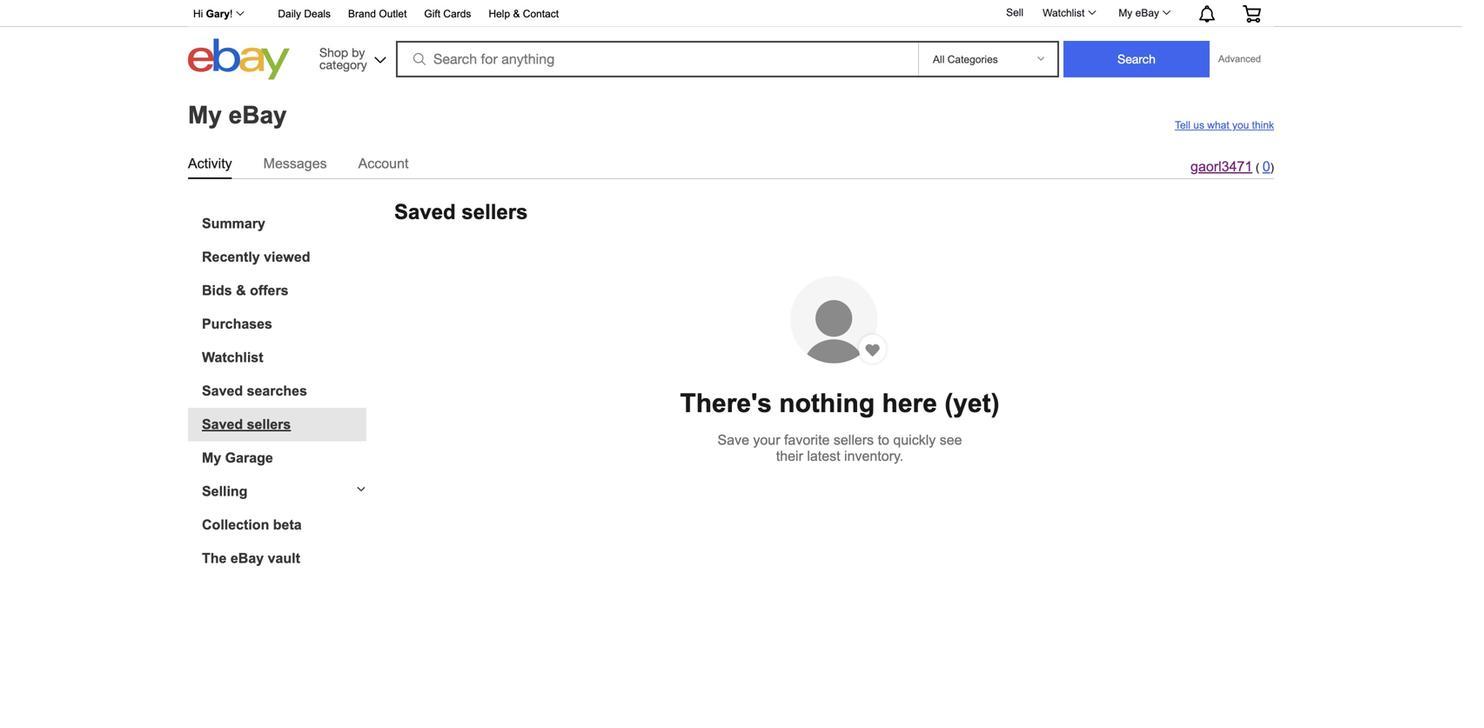 Task type: describe. For each thing, give the bounding box(es) containing it.
sell
[[1007, 6, 1024, 18]]

latest
[[807, 449, 841, 464]]

here
[[883, 389, 938, 418]]

1 vertical spatial saved sellers
[[202, 417, 291, 433]]

your shopping cart image
[[1243, 5, 1263, 23]]

shop by category banner
[[184, 0, 1275, 84]]

account navigation
[[184, 0, 1275, 27]]

to
[[878, 433, 890, 448]]

garage
[[225, 451, 273, 466]]

my for my ebay link
[[1119, 7, 1133, 19]]

help & contact link
[[489, 5, 559, 24]]

saved sellers link
[[202, 417, 367, 433]]

activity
[[188, 156, 232, 172]]

sellers inside save your favorite sellers to quickly see their latest inventory.
[[834, 433, 874, 448]]

account
[[358, 156, 409, 172]]

save
[[718, 433, 750, 448]]

there's
[[680, 389, 772, 418]]

the
[[202, 551, 227, 567]]

tell us what you think
[[1175, 119, 1275, 131]]

saved searches link
[[202, 384, 367, 400]]

)
[[1271, 161, 1275, 174]]

my garage link
[[202, 451, 367, 467]]

outlet
[[379, 8, 407, 20]]

category
[[320, 57, 367, 72]]

saved for saved searches link
[[202, 384, 243, 399]]

gaorl3471 ( 0 )
[[1191, 159, 1275, 175]]

brand outlet link
[[348, 5, 407, 24]]

see
[[940, 433, 963, 448]]

gift
[[424, 8, 441, 20]]

brand outlet
[[348, 8, 407, 20]]

hi
[[193, 8, 203, 20]]

activity link
[[188, 152, 232, 175]]

saved searches
[[202, 384, 307, 399]]

account link
[[358, 152, 409, 175]]

messages link
[[264, 152, 327, 175]]

searches
[[247, 384, 307, 399]]

selling
[[202, 484, 248, 500]]

tell us what you think link
[[1175, 119, 1275, 131]]

think
[[1253, 119, 1275, 131]]

0 link
[[1263, 159, 1271, 175]]

gift cards
[[424, 8, 471, 20]]

collection beta
[[202, 518, 302, 533]]

bids & offers link
[[202, 283, 367, 299]]

recently
[[202, 249, 260, 265]]

& for bids
[[236, 283, 246, 299]]

my for my garage link
[[202, 451, 221, 466]]

help & contact
[[489, 8, 559, 20]]

purchases
[[202, 317, 272, 332]]

daily
[[278, 8, 301, 20]]

my ebay link
[[1110, 3, 1179, 24]]

save your favorite sellers to quickly see their latest inventory.
[[718, 433, 963, 464]]

watchlist link inside the account navigation
[[1034, 3, 1104, 24]]

daily deals link
[[278, 5, 331, 24]]

shop by category button
[[312, 39, 390, 76]]

purchases link
[[202, 317, 367, 333]]

quickly
[[894, 433, 936, 448]]

my ebay inside there's nothing here (yet) main content
[[188, 101, 287, 129]]

cards
[[444, 8, 471, 20]]

!
[[230, 8, 233, 20]]

0
[[1263, 159, 1271, 175]]

watchlist inside there's nothing here (yet) main content
[[202, 350, 263, 366]]

bids & offers
[[202, 283, 289, 299]]



Task type: vqa. For each thing, say whether or not it's contained in the screenshot.
inventory.
yes



Task type: locate. For each thing, give the bounding box(es) containing it.
summary link
[[202, 216, 367, 232]]

1 horizontal spatial saved sellers
[[394, 201, 528, 224]]

inventory.
[[845, 449, 904, 464]]

gaorl3471
[[1191, 159, 1253, 175]]

help
[[489, 8, 510, 20]]

watchlist link
[[1034, 3, 1104, 24], [202, 350, 367, 366]]

1 vertical spatial saved
[[202, 384, 243, 399]]

ebay inside the account navigation
[[1136, 7, 1160, 19]]

0 vertical spatial my ebay
[[1119, 7, 1160, 19]]

saved for saved sellers link
[[202, 417, 243, 433]]

nothing
[[780, 389, 875, 418]]

saved down account link
[[394, 201, 456, 224]]

their
[[776, 449, 804, 464]]

summary
[[202, 216, 265, 232]]

1 horizontal spatial watchlist link
[[1034, 3, 1104, 24]]

saved up my garage
[[202, 417, 243, 433]]

1 horizontal spatial sellers
[[462, 201, 528, 224]]

there's nothing here (yet)
[[680, 389, 1000, 418]]

1 vertical spatial watchlist link
[[202, 350, 367, 366]]

1 horizontal spatial &
[[513, 8, 520, 20]]

your
[[754, 433, 781, 448]]

2 vertical spatial my
[[202, 451, 221, 466]]

watchlist link inside there's nothing here (yet) main content
[[202, 350, 367, 366]]

the ebay vault link
[[202, 551, 367, 567]]

gaorl3471 link
[[1191, 159, 1253, 175]]

watchlist down purchases in the top left of the page
[[202, 350, 263, 366]]

us
[[1194, 119, 1205, 131]]

0 vertical spatial watchlist
[[1043, 7, 1085, 19]]

shop by category
[[320, 45, 367, 72]]

(yet)
[[945, 389, 1000, 418]]

saved sellers
[[394, 201, 528, 224], [202, 417, 291, 433]]

1 vertical spatial watchlist
[[202, 350, 263, 366]]

0 horizontal spatial watchlist
[[202, 350, 263, 366]]

ebay for my ebay link
[[1136, 7, 1160, 19]]

my inside my garage link
[[202, 451, 221, 466]]

saved left searches on the left bottom of the page
[[202, 384, 243, 399]]

None submit
[[1064, 41, 1210, 77]]

1 horizontal spatial watchlist
[[1043, 7, 1085, 19]]

messages
[[264, 156, 327, 172]]

beta
[[273, 518, 302, 533]]

sell link
[[999, 6, 1032, 18]]

favorite
[[784, 433, 830, 448]]

0 horizontal spatial sellers
[[247, 417, 291, 433]]

0 horizontal spatial my ebay
[[188, 101, 287, 129]]

offers
[[250, 283, 289, 299]]

2 horizontal spatial sellers
[[834, 433, 874, 448]]

1 vertical spatial my ebay
[[188, 101, 287, 129]]

gary
[[206, 8, 230, 20]]

& for help
[[513, 8, 520, 20]]

bids
[[202, 283, 232, 299]]

ebay for the ebay vault link
[[231, 551, 264, 567]]

0 vertical spatial saved sellers
[[394, 201, 528, 224]]

hi gary !
[[193, 8, 233, 20]]

shop
[[320, 45, 348, 60]]

&
[[513, 8, 520, 20], [236, 283, 246, 299]]

0 vertical spatial ebay
[[1136, 7, 1160, 19]]

collection beta link
[[202, 518, 367, 534]]

my garage
[[202, 451, 273, 466]]

watchlist right sell
[[1043, 7, 1085, 19]]

by
[[352, 45, 365, 60]]

you
[[1233, 119, 1250, 131]]

0 horizontal spatial watchlist link
[[202, 350, 367, 366]]

1 vertical spatial ebay
[[229, 101, 287, 129]]

0 horizontal spatial saved sellers
[[202, 417, 291, 433]]

gift cards link
[[424, 5, 471, 24]]

1 vertical spatial &
[[236, 283, 246, 299]]

(
[[1256, 161, 1260, 174]]

vault
[[268, 551, 300, 567]]

what
[[1208, 119, 1230, 131]]

& right help
[[513, 8, 520, 20]]

0 vertical spatial saved
[[394, 201, 456, 224]]

watchlist inside the account navigation
[[1043, 7, 1085, 19]]

advanced
[[1219, 54, 1262, 64]]

recently viewed
[[202, 249, 310, 265]]

deals
[[304, 8, 331, 20]]

0 vertical spatial my
[[1119, 7, 1133, 19]]

advanced link
[[1210, 42, 1270, 77]]

0 vertical spatial watchlist link
[[1034, 3, 1104, 24]]

selling button
[[188, 484, 367, 500]]

Search for anything text field
[[399, 43, 915, 76]]

0 vertical spatial &
[[513, 8, 520, 20]]

0 horizontal spatial &
[[236, 283, 246, 299]]

contact
[[523, 8, 559, 20]]

1 vertical spatial my
[[188, 101, 222, 129]]

recently viewed link
[[202, 249, 367, 266]]

saved
[[394, 201, 456, 224], [202, 384, 243, 399], [202, 417, 243, 433]]

watchlist
[[1043, 7, 1085, 19], [202, 350, 263, 366]]

& right bids
[[236, 283, 246, 299]]

1 horizontal spatial my ebay
[[1119, 7, 1160, 19]]

there's nothing here (yet) main content
[[7, 84, 1456, 714]]

my inside my ebay link
[[1119, 7, 1133, 19]]

the ebay vault
[[202, 551, 300, 567]]

none submit inside shop by category banner
[[1064, 41, 1210, 77]]

2 vertical spatial saved
[[202, 417, 243, 433]]

my
[[1119, 7, 1133, 19], [188, 101, 222, 129], [202, 451, 221, 466]]

my ebay
[[1119, 7, 1160, 19], [188, 101, 287, 129]]

daily deals
[[278, 8, 331, 20]]

collection
[[202, 518, 269, 533]]

watchlist link right sell
[[1034, 3, 1104, 24]]

ebay
[[1136, 7, 1160, 19], [229, 101, 287, 129], [231, 551, 264, 567]]

tell
[[1175, 119, 1191, 131]]

& inside the account navigation
[[513, 8, 520, 20]]

2 vertical spatial ebay
[[231, 551, 264, 567]]

& inside there's nothing here (yet) main content
[[236, 283, 246, 299]]

my ebay inside the account navigation
[[1119, 7, 1160, 19]]

watchlist link up saved searches link
[[202, 350, 367, 366]]

viewed
[[264, 249, 310, 265]]

brand
[[348, 8, 376, 20]]



